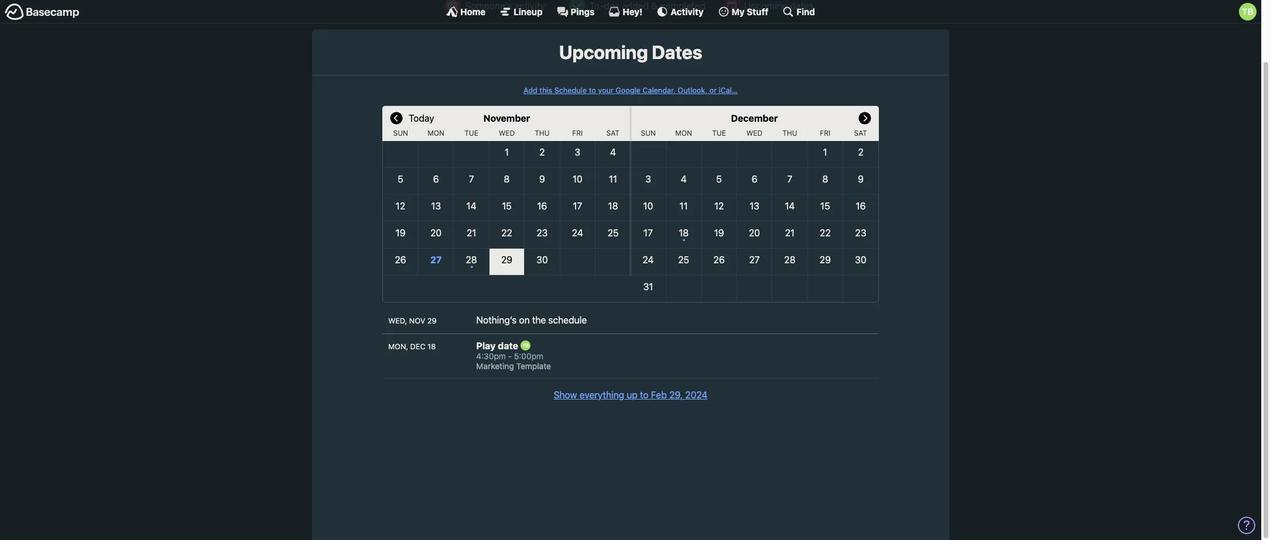 Task type: describe. For each thing, give the bounding box(es) containing it.
schedule
[[555, 86, 587, 95]]

play date
[[477, 341, 521, 351]]

activity
[[515, 1, 545, 11]]

someone's activity link
[[439, 0, 560, 19]]

to for schedule
[[589, 86, 596, 95]]

to-dos added & completed
[[590, 1, 706, 11]]

dos
[[604, 1, 620, 11]]

wed, nov 29
[[388, 317, 437, 326]]

mon for december
[[676, 129, 693, 137]]

sat for november
[[607, 129, 620, 137]]

dec
[[411, 343, 426, 351]]

the
[[533, 315, 546, 326]]

wed,
[[388, 317, 407, 326]]

schedule
[[549, 315, 587, 326]]

stuff
[[747, 6, 769, 17]]

5:00pm
[[514, 352, 544, 362]]

2024
[[686, 390, 708, 401]]

fri for november
[[573, 129, 583, 137]]

my stuff button
[[718, 6, 769, 18]]

person report image
[[445, 0, 461, 14]]

fri for december
[[821, 129, 831, 137]]

to-
[[590, 1, 604, 11]]

1 horizontal spatial tim burton image
[[1240, 3, 1257, 21]]

add
[[524, 86, 538, 95]]

completed
[[661, 1, 706, 11]]

show        everything      up to        feb 29, 2024 button
[[554, 388, 708, 403]]

sat for december
[[855, 129, 868, 137]]

today link
[[409, 106, 434, 129]]

4:30pm
[[477, 352, 506, 362]]

nothing's
[[477, 315, 517, 326]]

my
[[732, 6, 745, 17]]

29,
[[670, 390, 683, 401]]

switch accounts image
[[5, 3, 80, 21]]

to for up
[[640, 390, 649, 401]]

calendar,
[[643, 86, 676, 95]]

hey! button
[[609, 6, 643, 18]]

feb
[[651, 390, 667, 401]]

&
[[652, 1, 658, 11]]

lineup link
[[500, 6, 543, 18]]

add this schedule to your google calendar, outlook, or ical…
[[524, 86, 738, 95]]

everything
[[580, 390, 625, 401]]

upcoming for upcoming dates
[[745, 1, 788, 11]]

1 horizontal spatial •
[[683, 235, 686, 244]]

home link
[[447, 6, 486, 18]]

today
[[409, 113, 434, 123]]

-
[[508, 352, 512, 362]]

show
[[554, 390, 577, 401]]

18
[[428, 343, 436, 351]]

mon for november
[[428, 129, 445, 137]]

mon,
[[388, 343, 408, 351]]

home
[[461, 6, 486, 17]]

dates
[[652, 41, 703, 63]]

schedule image
[[724, 0, 740, 14]]

marketing
[[477, 362, 514, 372]]

up
[[627, 390, 638, 401]]

upcoming dates link
[[718, 0, 823, 19]]

thu for november
[[535, 129, 550, 137]]

todo image
[[569, 0, 586, 14]]



Task type: locate. For each thing, give the bounding box(es) containing it.
1 vertical spatial upcoming
[[559, 41, 648, 63]]

0 vertical spatial upcoming
[[745, 1, 788, 11]]

1 wed from the left
[[499, 129, 515, 137]]

0 horizontal spatial fri
[[573, 129, 583, 137]]

0 vertical spatial •
[[683, 235, 686, 244]]

2 sun from the left
[[641, 129, 656, 137]]

mon
[[428, 129, 445, 137], [676, 129, 693, 137]]

upcoming dates
[[745, 1, 814, 11]]

wed for november
[[499, 129, 515, 137]]

wed down 'december'
[[747, 129, 763, 137]]

to left your
[[589, 86, 596, 95]]

sun
[[393, 129, 408, 137], [641, 129, 656, 137]]

1 horizontal spatial thu
[[783, 129, 798, 137]]

2 fri from the left
[[821, 129, 831, 137]]

to-dos added & completed link
[[563, 0, 715, 19]]

upcoming for upcoming dates
[[559, 41, 648, 63]]

thu
[[535, 129, 550, 137], [783, 129, 798, 137]]

1 horizontal spatial to
[[640, 390, 649, 401]]

mon down outlook,
[[676, 129, 693, 137]]

1 horizontal spatial fri
[[821, 129, 831, 137]]

ical…
[[719, 86, 738, 95]]

0 horizontal spatial mon
[[428, 129, 445, 137]]

to right the up
[[640, 390, 649, 401]]

nov
[[409, 317, 426, 326]]

1 horizontal spatial tue
[[713, 129, 726, 137]]

date
[[498, 341, 519, 351]]

lineup
[[514, 6, 543, 17]]

2 wed from the left
[[747, 129, 763, 137]]

2 mon from the left
[[676, 129, 693, 137]]

1 vertical spatial •
[[470, 262, 473, 271]]

add this schedule to your google calendar, outlook, or ical… link
[[524, 86, 738, 95]]

tue for december
[[713, 129, 726, 137]]

2 sat from the left
[[855, 129, 868, 137]]

wed for december
[[747, 129, 763, 137]]

sun for december
[[641, 129, 656, 137]]

1 sun from the left
[[393, 129, 408, 137]]

0 horizontal spatial sun
[[393, 129, 408, 137]]

pings
[[571, 6, 595, 17]]

1 horizontal spatial wed
[[747, 129, 763, 137]]

1 horizontal spatial sun
[[641, 129, 656, 137]]

sat
[[607, 129, 620, 137], [855, 129, 868, 137]]

thu for december
[[783, 129, 798, 137]]

on
[[519, 315, 530, 326]]

0 horizontal spatial wed
[[499, 129, 515, 137]]

someone's
[[465, 1, 512, 11]]

find button
[[783, 6, 816, 18]]

0 horizontal spatial to
[[589, 86, 596, 95]]

4:30pm     -     5:00pm marketing template
[[477, 352, 551, 372]]

nothing's on the schedule
[[477, 315, 587, 326]]

1 sat from the left
[[607, 129, 620, 137]]

wed down november
[[499, 129, 515, 137]]

sun for november
[[393, 129, 408, 137]]

activity link
[[657, 6, 704, 18]]

0 horizontal spatial sat
[[607, 129, 620, 137]]

29
[[428, 317, 437, 326]]

1 horizontal spatial upcoming
[[745, 1, 788, 11]]

tue
[[465, 129, 479, 137], [713, 129, 726, 137]]

november
[[484, 113, 531, 123]]

0 horizontal spatial upcoming
[[559, 41, 648, 63]]

1 horizontal spatial mon
[[676, 129, 693, 137]]

1 fri from the left
[[573, 129, 583, 137]]

upcoming
[[745, 1, 788, 11], [559, 41, 648, 63]]

someone's activity
[[465, 1, 545, 11]]

mon, dec 18
[[388, 343, 436, 351]]

added
[[622, 1, 649, 11]]

1 vertical spatial to
[[640, 390, 649, 401]]

0 horizontal spatial •
[[470, 262, 473, 271]]

mon down today
[[428, 129, 445, 137]]

sun down calendar, at the top
[[641, 129, 656, 137]]

december
[[732, 113, 778, 123]]

0 horizontal spatial tue
[[465, 129, 479, 137]]

fri
[[573, 129, 583, 137], [821, 129, 831, 137]]

0 horizontal spatial tim burton image
[[521, 341, 531, 351]]

0 vertical spatial tim burton image
[[1240, 3, 1257, 21]]

your
[[598, 86, 614, 95]]

hey!
[[623, 6, 643, 17]]

find
[[797, 6, 816, 17]]

wed
[[499, 129, 515, 137], [747, 129, 763, 137]]

to inside button
[[640, 390, 649, 401]]

show        everything      up to        feb 29, 2024
[[554, 390, 708, 401]]

2 thu from the left
[[783, 129, 798, 137]]

my stuff
[[732, 6, 769, 17]]

1 mon from the left
[[428, 129, 445, 137]]

outlook,
[[678, 86, 708, 95]]

1 tue from the left
[[465, 129, 479, 137]]

activity
[[671, 6, 704, 17]]

play
[[477, 341, 496, 351]]

upcoming dates
[[559, 41, 703, 63]]

tue right today 'link'
[[465, 129, 479, 137]]

pings button
[[557, 6, 595, 18]]

to
[[589, 86, 596, 95], [640, 390, 649, 401]]

main element
[[0, 0, 1262, 23]]

this
[[540, 86, 553, 95]]

dates
[[791, 1, 814, 11]]

2 tue from the left
[[713, 129, 726, 137]]

•
[[683, 235, 686, 244], [470, 262, 473, 271]]

template
[[517, 362, 551, 372]]

0 vertical spatial to
[[589, 86, 596, 95]]

google
[[616, 86, 641, 95]]

or
[[710, 86, 717, 95]]

1 horizontal spatial sat
[[855, 129, 868, 137]]

tue for november
[[465, 129, 479, 137]]

sun left today 'link'
[[393, 129, 408, 137]]

tue down or
[[713, 129, 726, 137]]

1 thu from the left
[[535, 129, 550, 137]]

1 vertical spatial tim burton image
[[521, 341, 531, 351]]

0 horizontal spatial thu
[[535, 129, 550, 137]]

tim burton image
[[1240, 3, 1257, 21], [521, 341, 531, 351]]



Task type: vqa. For each thing, say whether or not it's contained in the screenshot.
'calendar,'
yes



